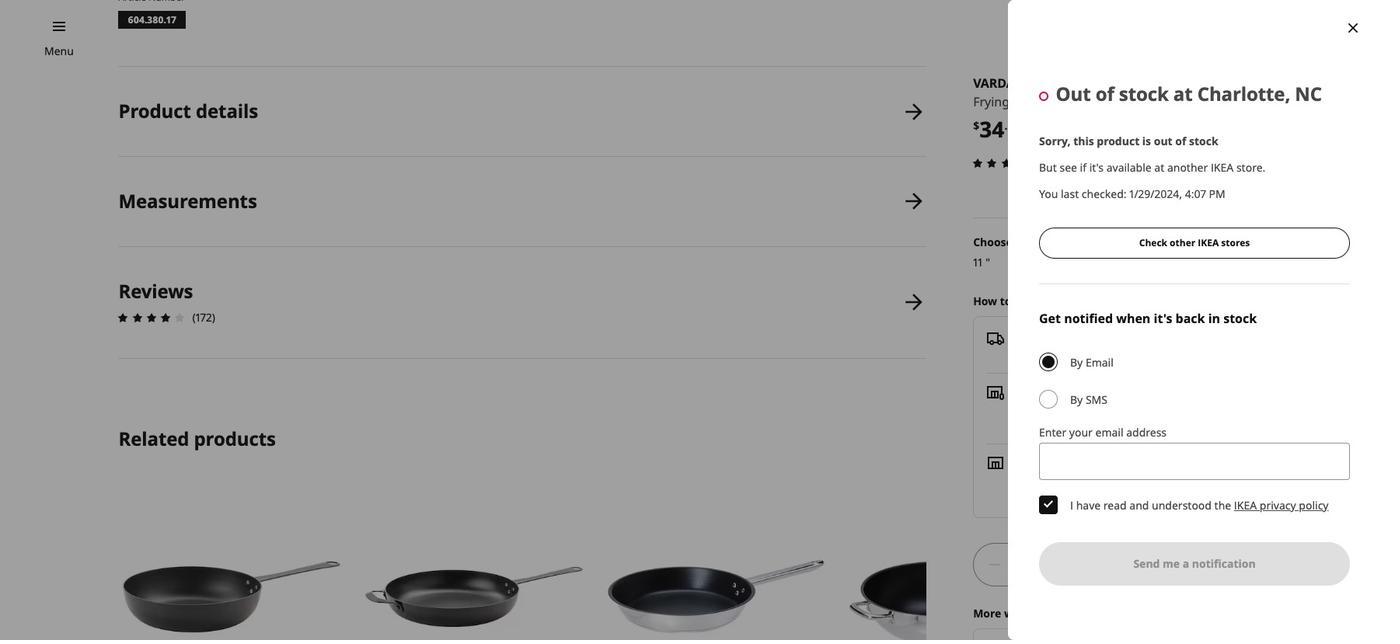 Task type: locate. For each thing, give the bounding box(es) containing it.
" down "choose"
[[986, 255, 990, 270]]

email
[[1086, 355, 1114, 370]]

get
[[1014, 294, 1032, 308]]

available
[[1033, 347, 1079, 362]]

to inside button
[[1186, 557, 1198, 572]]

of right out
[[1175, 134, 1186, 148]]

1/29/2024,
[[1130, 186, 1182, 201]]

more
[[973, 606, 1001, 621]]

menu
[[44, 44, 74, 58]]

(172) inside list
[[192, 310, 215, 325]]

1 horizontal spatial nc
[[1295, 81, 1322, 106]]

0 vertical spatial to
[[1000, 294, 1011, 308]]

if
[[1080, 160, 1087, 175]]

1 by from the top
[[1070, 355, 1083, 370]]

option group
[[1039, 353, 1350, 409]]

read
[[1104, 498, 1127, 513]]

me left i
[[1048, 489, 1064, 503]]

0 vertical spatial out
[[1056, 81, 1091, 106]]

the
[[1215, 498, 1231, 513]]

it's left back
[[1154, 310, 1172, 327]]

out up this
[[1056, 81, 1091, 106]]

1 horizontal spatial (172)
[[1047, 155, 1070, 170]]

(172)
[[1047, 155, 1070, 170], [192, 310, 215, 325]]

(172) button
[[969, 154, 1070, 172]]

ikea right other
[[1198, 236, 1219, 249]]

list
[[114, 67, 927, 359]]

0 horizontal spatial review: 3.8 out of 5 stars. total reviews: 172 image
[[114, 309, 189, 327]]

me
[[1048, 489, 1064, 503], [1163, 556, 1180, 571]]

by
[[1070, 355, 1083, 370], [1070, 392, 1083, 407]]

0 vertical spatial 11
[[1120, 93, 1131, 111]]

1 vertical spatial out
[[1014, 472, 1034, 486]]

2 vertical spatial of
[[1036, 472, 1047, 486]]

out of stock at charlotte, nc dialog
[[1008, 0, 1381, 640]]

0 horizontal spatial 11
[[973, 255, 983, 270]]

(172) down sorry, at top
[[1047, 155, 1070, 170]]

privacy
[[1260, 498, 1296, 513]]

frying
[[973, 93, 1010, 111]]

at for currently unavailable for pick up at see additional pick-up points at checkout
[[1185, 401, 1195, 416]]

review: 3.8 out of 5 stars. total reviews: 172 image inside (172) button
[[969, 154, 1044, 172]]

of
[[1096, 81, 1114, 106], [1175, 134, 1186, 148], [1036, 472, 1047, 486]]

0 vertical spatial ikea
[[1211, 160, 1234, 175]]

bag
[[1200, 557, 1221, 572]]

1 vertical spatial me
[[1163, 556, 1180, 571]]

stock up another
[[1189, 134, 1218, 148]]

me left a
[[1163, 556, 1180, 571]]

out down in
[[1014, 472, 1034, 486]]

1 horizontal spatial out
[[1056, 81, 1091, 106]]

0 horizontal spatial charlotte,
[[1092, 472, 1143, 486]]

have
[[1076, 498, 1101, 513]]

Quantity input value text field
[[1011, 543, 1032, 587]]

1 horizontal spatial me
[[1163, 556, 1180, 571]]

1 horizontal spatial it's
[[1154, 310, 1172, 327]]

your
[[1069, 425, 1093, 440]]

sorry, this product is out of stock
[[1039, 134, 1218, 148]]

unavailable
[[1065, 401, 1123, 416]]

"
[[1134, 93, 1140, 111], [986, 255, 990, 270]]

0 vertical spatial me
[[1048, 489, 1064, 503]]

1 vertical spatial (172)
[[192, 310, 215, 325]]

address
[[1126, 425, 1167, 440]]

of down store in the bottom of the page
[[1036, 472, 1047, 486]]

up inside the currently unavailable for pick up at see additional pick-up points at checkout
[[1167, 401, 1182, 416]]

currently
[[1014, 401, 1062, 416]]

11 inside vardagen frying pan, carbon steel, 11 "
[[1120, 93, 1131, 111]]

at right points
[[1165, 418, 1175, 433]]

1 vertical spatial it's
[[1154, 310, 1172, 327]]

menu button
[[44, 43, 74, 60]]

send
[[1134, 556, 1160, 571]]

review: 3.8 out of 5 stars. total reviews: 172 image
[[969, 154, 1044, 172], [114, 309, 189, 327]]

see
[[1060, 160, 1077, 175]]

1 vertical spatial charlotte,
[[1092, 472, 1143, 486]]

out inside out of stock at charlotte, nc 'dialog'
[[1056, 81, 1091, 106]]

1 vertical spatial ikea
[[1198, 236, 1219, 249]]

charlotte, nc button
[[1092, 472, 1161, 486]]

at
[[1174, 81, 1193, 106], [1155, 160, 1165, 175], [1185, 401, 1195, 416], [1165, 418, 1175, 433], [1079, 472, 1089, 486]]

0 horizontal spatial pick
[[1014, 384, 1037, 398]]

" inside choose size 11 "
[[986, 255, 990, 270]]

product
[[1097, 134, 1140, 148]]

by left the email
[[1070, 355, 1083, 370]]

0 horizontal spatial (172)
[[192, 310, 215, 325]]

0 horizontal spatial it's
[[1089, 160, 1104, 175]]

choose
[[973, 235, 1013, 249]]

$ 34 . 99
[[973, 115, 1021, 144]]

email
[[1096, 425, 1124, 440]]

in
[[1014, 454, 1025, 469]]

review: 3.8 out of 5 stars. total reviews: 172 image down $ 34 . 99
[[969, 154, 1044, 172]]

2 vertical spatial ikea
[[1234, 498, 1257, 513]]

0 vertical spatial of
[[1096, 81, 1114, 106]]

1 vertical spatial "
[[986, 255, 990, 270]]

notify
[[1014, 489, 1045, 503]]

add
[[1162, 557, 1183, 572]]

pick-
[[1090, 418, 1114, 433]]

sms
[[1086, 392, 1108, 407]]

1 vertical spatial pick
[[1144, 401, 1164, 416]]

99
[[1008, 118, 1021, 133]]

0 horizontal spatial nc
[[1145, 472, 1161, 486]]

reviews heading
[[118, 278, 193, 304]]

stock
[[1119, 81, 1169, 106], [1189, 134, 1218, 148], [1224, 310, 1257, 327], [1050, 472, 1076, 486]]

11
[[1120, 93, 1131, 111], [973, 255, 983, 270]]

2 horizontal spatial to
[[1186, 557, 1198, 572]]

1 vertical spatial up
[[1167, 401, 1182, 416]]

at for in store out of stock at charlotte, nc notify me
[[1079, 472, 1089, 486]]

sorry,
[[1039, 134, 1071, 148]]

points
[[1130, 418, 1162, 433]]

11 inside choose size 11 "
[[973, 255, 983, 270]]

related
[[118, 426, 189, 452]]

ikea right the
[[1234, 498, 1257, 513]]

" right "steel,"
[[1134, 93, 1140, 111]]

0 vertical spatial (172)
[[1047, 155, 1070, 170]]

up
[[1040, 384, 1055, 398], [1167, 401, 1182, 416]]

0 horizontal spatial of
[[1036, 472, 1047, 486]]

nc
[[1295, 81, 1322, 106], [1145, 472, 1161, 486]]

0 vertical spatial pick
[[1014, 384, 1037, 398]]

checked:
[[1082, 186, 1127, 201]]

understood
[[1152, 498, 1212, 513]]

product details heading
[[118, 98, 258, 124]]

but see if it's available at another ikea store.
[[1039, 160, 1266, 175]]

option group inside out of stock at charlotte, nc 'dialog'
[[1039, 353, 1350, 409]]

0 horizontal spatial "
[[986, 255, 990, 270]]

charlotte, up read
[[1092, 472, 1143, 486]]

out
[[1154, 134, 1173, 148]]

charlotte,
[[1198, 81, 1290, 106], [1092, 472, 1143, 486]]

(172) down reviews
[[192, 310, 215, 325]]

nc inside out of stock at charlotte, nc 'dialog'
[[1295, 81, 1322, 106]]

0 vertical spatial by
[[1070, 355, 1083, 370]]

stores
[[1221, 236, 1250, 249]]

at up have
[[1079, 472, 1089, 486]]

it's
[[1089, 160, 1104, 175], [1154, 310, 1172, 327]]

send me a notification
[[1134, 556, 1256, 571]]

of left 11 " button
[[1096, 81, 1114, 106]]

ikea
[[1211, 160, 1234, 175], [1198, 236, 1219, 249], [1234, 498, 1257, 513]]

0 horizontal spatial to
[[1000, 294, 1011, 308]]

at up checkout
[[1185, 401, 1195, 416]]

it's for back
[[1154, 310, 1172, 327]]

1 vertical spatial by
[[1070, 392, 1083, 407]]

by left the sms
[[1070, 392, 1083, 407]]

1 horizontal spatial review: 3.8 out of 5 stars. total reviews: 172 image
[[969, 154, 1044, 172]]

check
[[1139, 236, 1167, 249]]

up up checkout
[[1167, 401, 1182, 416]]

1 horizontal spatial up
[[1167, 401, 1182, 416]]

related products
[[118, 426, 276, 452]]

pick up currently
[[1014, 384, 1037, 398]]

1 horizontal spatial to
[[1035, 606, 1046, 621]]

0 vertical spatial it's
[[1089, 160, 1104, 175]]

it's right if
[[1089, 160, 1104, 175]]

checkout
[[1178, 418, 1224, 433]]

1 horizontal spatial charlotte,
[[1198, 81, 1290, 106]]

2 vertical spatial to
[[1035, 606, 1046, 621]]

check other ikea stores button
[[1039, 228, 1350, 259]]

0 vertical spatial nc
[[1295, 81, 1322, 106]]

by for by sms
[[1070, 392, 1083, 407]]

ikea inside button
[[1198, 236, 1219, 249]]

stock down store in the bottom of the page
[[1050, 472, 1076, 486]]

1 horizontal spatial pick
[[1144, 401, 1164, 416]]

11 down "choose"
[[973, 255, 983, 270]]

(172) inside button
[[1047, 155, 1070, 170]]

pick inside the currently unavailable for pick up at see additional pick-up points at checkout
[[1144, 401, 1164, 416]]

get notified when it's back in stock
[[1039, 310, 1257, 327]]

stock right the in
[[1224, 310, 1257, 327]]

me inside button
[[1163, 556, 1180, 571]]

2 by from the top
[[1070, 392, 1083, 407]]

this
[[1074, 134, 1094, 148]]

additional
[[1036, 418, 1087, 433]]

1 vertical spatial 11
[[973, 255, 983, 270]]

notified
[[1064, 310, 1113, 327]]

0 vertical spatial up
[[1040, 384, 1055, 398]]

1 vertical spatial nc
[[1145, 472, 1161, 486]]

at inside 'in store out of stock at charlotte, nc notify me'
[[1079, 472, 1089, 486]]

up up currently
[[1040, 384, 1055, 398]]

ikea up pm
[[1211, 160, 1234, 175]]

products
[[194, 426, 276, 452]]

1 horizontal spatial 11
[[1120, 93, 1131, 111]]

(172) for bottommost review: 3.8 out of 5 stars. total reviews: 172 image
[[192, 310, 215, 325]]

another
[[1167, 160, 1208, 175]]

at up 1/29/2024,
[[1155, 160, 1165, 175]]

pick up points
[[1144, 401, 1164, 416]]

1 horizontal spatial of
[[1096, 81, 1114, 106]]

charlotte, up store.
[[1198, 81, 1290, 106]]

$
[[973, 118, 979, 133]]

ikea 365+ wok, stainless steel/non-stick coating, 13 " image
[[845, 484, 1072, 640]]

1 horizontal spatial "
[[1134, 93, 1140, 111]]

0 vertical spatial "
[[1134, 93, 1140, 111]]

how to get it
[[973, 294, 1043, 308]]

1 vertical spatial of
[[1175, 134, 1186, 148]]

0 vertical spatial review: 3.8 out of 5 stars. total reviews: 172 image
[[969, 154, 1044, 172]]

0 horizontal spatial me
[[1048, 489, 1064, 503]]

11 " button
[[1120, 93, 1140, 112]]

1 vertical spatial to
[[1186, 557, 1198, 572]]

review: 3.8 out of 5 stars. total reviews: 172 image down reviews
[[114, 309, 189, 327]]

0 vertical spatial charlotte,
[[1198, 81, 1290, 106]]

0 horizontal spatial out
[[1014, 472, 1034, 486]]

11 right "steel,"
[[1120, 93, 1131, 111]]

option group containing by email
[[1039, 353, 1350, 409]]



Task type: vqa. For each thing, say whether or not it's contained in the screenshot.
7 within Choose size 7 ' 10 "x9 ' 10 "
no



Task type: describe. For each thing, give the bounding box(es) containing it.
enter
[[1039, 425, 1067, 440]]

more ways to pay
[[973, 606, 1069, 621]]

check other ikea stores
[[1139, 236, 1250, 249]]

how
[[973, 294, 997, 308]]

measurements heading
[[118, 188, 257, 214]]

when
[[1116, 310, 1151, 327]]

out of stock at charlotte, nc
[[1056, 81, 1322, 106]]

4:07
[[1185, 186, 1206, 201]]

available button
[[986, 320, 1294, 374]]

to for get
[[1000, 294, 1011, 308]]

stock right "steel,"
[[1119, 81, 1169, 106]]

" inside vardagen frying pan, carbon steel, 11 "
[[1134, 93, 1140, 111]]

add to bag
[[1162, 557, 1221, 572]]

pm
[[1209, 186, 1225, 201]]

at for but see if it's available at another ikea store.
[[1155, 160, 1165, 175]]

i
[[1070, 498, 1073, 513]]

currently unavailable for pick up at see additional pick-up points at checkout
[[1014, 401, 1224, 433]]

in
[[1208, 310, 1220, 327]]

vardagen frying pan, carbon steel, 11 "
[[973, 75, 1140, 111]]

and
[[1130, 498, 1149, 513]]

ikea privacy policy link
[[1234, 498, 1329, 513]]

measurements button
[[118, 157, 927, 246]]

a
[[1183, 556, 1189, 571]]

store.
[[1237, 160, 1266, 175]]

measurements
[[118, 188, 257, 214]]

list containing product details
[[114, 67, 927, 359]]

out of stock at charlotte, nc group
[[1014, 472, 1161, 486]]

1 vertical spatial review: 3.8 out of 5 stars. total reviews: 172 image
[[114, 309, 189, 327]]

vardagen
[[973, 75, 1041, 92]]

get
[[1039, 310, 1061, 327]]

vardagen frying pan, carbon steel, 9 " image
[[118, 484, 345, 640]]

see
[[1014, 418, 1033, 433]]

pan,
[[1013, 93, 1039, 111]]

last
[[1061, 186, 1079, 201]]

it's for available
[[1089, 160, 1104, 175]]

but
[[1039, 160, 1057, 175]]

notify me button
[[1014, 489, 1064, 503]]

add to bag button
[[1075, 543, 1307, 587]]

carbon
[[1042, 93, 1083, 111]]

up
[[1114, 418, 1127, 433]]

in store out of stock at charlotte, nc notify me
[[1014, 454, 1161, 503]]

by for by email
[[1070, 355, 1083, 370]]

by sms
[[1070, 392, 1108, 407]]

.
[[1005, 118, 1008, 133]]

(172) for review: 3.8 out of 5 stars. total reviews: 172 image inside (172) button
[[1047, 155, 1070, 170]]

product details
[[118, 98, 258, 124]]

charlotte, inside 'dialog'
[[1198, 81, 1290, 106]]

of inside 'in store out of stock at charlotte, nc notify me'
[[1036, 472, 1047, 486]]

ikea 365+ frying pan, stainless steel/non-stick coating, 11 " image
[[603, 484, 830, 640]]

Enter your email address text field
[[1039, 443, 1350, 480]]

34
[[979, 115, 1005, 144]]

nc inside 'in store out of stock at charlotte, nc notify me'
[[1145, 472, 1161, 486]]

ways
[[1004, 606, 1032, 621]]

stock inside 'in store out of stock at charlotte, nc notify me'
[[1050, 472, 1076, 486]]

is
[[1142, 134, 1151, 148]]

reviews
[[118, 278, 193, 304]]

available
[[1107, 160, 1152, 175]]

enter your email address
[[1039, 425, 1167, 440]]

steel,
[[1086, 93, 1117, 111]]

currently unavailable for pick up at charlotte, nc group
[[1014, 401, 1266, 416]]

charlotte, inside 'in store out of stock at charlotte, nc notify me'
[[1092, 472, 1143, 486]]

at right 11 " button
[[1174, 81, 1193, 106]]

604.380.17
[[128, 13, 176, 27]]

product details button
[[118, 67, 927, 156]]

notification
[[1192, 556, 1256, 571]]

pick up
[[1014, 384, 1055, 398]]

send me a notification button
[[1039, 542, 1350, 586]]

vardagen frying pan, carbon steel, 11 " image
[[361, 484, 587, 640]]

pay
[[1049, 606, 1069, 621]]

0 horizontal spatial up
[[1040, 384, 1055, 398]]

out inside 'in store out of stock at charlotte, nc notify me'
[[1014, 472, 1034, 486]]

i have read and understood the ikea privacy policy group
[[1070, 498, 1329, 513]]

you
[[1039, 186, 1058, 201]]

size
[[1015, 235, 1036, 249]]

to for bag
[[1186, 557, 1198, 572]]

product
[[118, 98, 191, 124]]

2 horizontal spatial of
[[1175, 134, 1186, 148]]

it
[[1035, 294, 1043, 308]]

me inside 'in store out of stock at charlotte, nc notify me'
[[1048, 489, 1064, 503]]

for
[[1126, 401, 1141, 416]]

details
[[196, 98, 258, 124]]

choose size 11 "
[[973, 235, 1036, 270]]

you last checked: 1/29/2024, 4:07 pm
[[1039, 186, 1225, 201]]

store
[[1028, 454, 1056, 469]]



